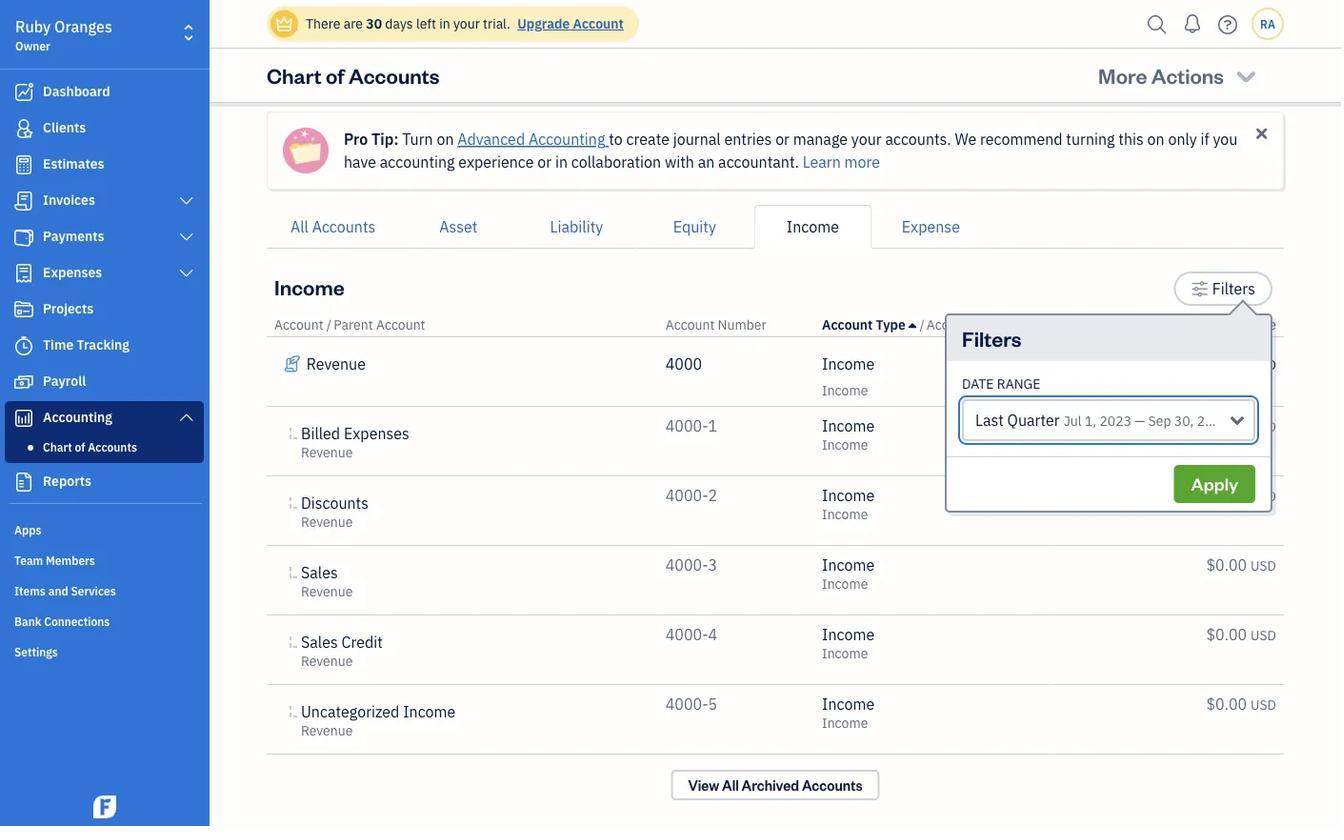 Task type: describe. For each thing, give the bounding box(es) containing it.
accounts inside main "element"
[[88, 439, 137, 455]]

discounts
[[301, 493, 369, 513]]

4000- for 4
[[666, 625, 709, 645]]

sales for sales
[[301, 563, 338, 583]]

sales credit revenue
[[301, 632, 383, 670]]

income income for 4
[[822, 625, 875, 662]]

last quarter jul 1, 2023 — sep 30, 2023
[[976, 410, 1230, 430]]

income income for 1
[[822, 416, 875, 454]]

expenses inside billed expenses revenue
[[344, 424, 410, 444]]

account sub type
[[927, 316, 1034, 334]]

view
[[688, 776, 720, 794]]

4000- for 5
[[666, 694, 709, 714]]

payroll link
[[5, 365, 204, 399]]

revenue up sales credit revenue at the left
[[301, 583, 353, 600]]

chart of accounts link
[[9, 435, 200, 458]]

bank connections
[[14, 614, 110, 629]]

upgrade account link
[[514, 15, 624, 32]]

accounting inside the 'accounting' link
[[43, 408, 112, 426]]

account for account sub type
[[927, 316, 976, 334]]

team members link
[[5, 545, 204, 574]]

collaboration
[[572, 152, 661, 172]]

payroll
[[43, 372, 86, 390]]

sales for sales credit
[[301, 632, 338, 652]]

oranges
[[54, 17, 112, 37]]

close image
[[1254, 125, 1271, 142]]

pro tip: turn on advanced accounting
[[344, 129, 605, 149]]

actions
[[1152, 61, 1225, 89]]

items and services link
[[5, 576, 204, 604]]

your for trial.
[[454, 15, 480, 32]]

client image
[[12, 119, 35, 138]]

equity
[[674, 217, 717, 237]]

chevron large down image for payments
[[178, 230, 195, 245]]

$0.00 usd for 4
[[1207, 625, 1277, 645]]

clients link
[[5, 111, 204, 146]]

connections
[[44, 614, 110, 629]]

apps
[[14, 522, 41, 537]]

with
[[665, 152, 695, 172]]

usd for 3
[[1251, 557, 1277, 575]]

accounts inside button
[[312, 217, 376, 237]]

chart image
[[12, 409, 35, 428]]

you
[[1213, 129, 1238, 149]]

money image
[[12, 373, 35, 392]]

usd for 4
[[1251, 627, 1277, 644]]

payments link
[[5, 220, 204, 254]]

time tracking link
[[5, 329, 204, 363]]

uncategorized
[[301, 702, 400, 722]]

invoices
[[43, 191, 95, 209]]

go to help image
[[1213, 10, 1244, 39]]

1 vertical spatial all
[[722, 776, 739, 794]]

settings image
[[1192, 277, 1209, 300]]

chevron large down image
[[178, 193, 195, 209]]

learn more link
[[803, 152, 881, 172]]

tracking
[[77, 336, 130, 354]]

main element
[[0, 0, 257, 826]]

freshbooks
[[1155, 316, 1226, 334]]

accountant.
[[719, 152, 799, 172]]

date
[[962, 375, 994, 393]]

1 2023 from the left
[[1100, 412, 1132, 430]]

revenue inside billed expenses revenue
[[301, 444, 353, 461]]

account for account / parent account
[[274, 316, 324, 334]]

time
[[43, 336, 74, 354]]

estimates
[[43, 155, 104, 172]]

your for accounts.
[[852, 129, 882, 149]]

asset button
[[400, 205, 518, 249]]

uncategorized income revenue
[[301, 702, 456, 739]]

chart inside main "element"
[[43, 439, 72, 455]]

asset
[[440, 217, 478, 237]]

4000
[[666, 354, 702, 374]]

settings link
[[5, 637, 204, 665]]

members
[[46, 553, 95, 568]]

freshbooks image
[[90, 796, 120, 819]]

clients
[[43, 119, 86, 136]]

billed expenses revenue
[[301, 424, 410, 461]]

income inside uncategorized income revenue
[[403, 702, 456, 722]]

in inside to create journal entries or manage your accounts. we recommend turning this on only if  you have accounting experience or in collaboration with an accountant.
[[555, 152, 568, 172]]

ra button
[[1252, 8, 1285, 40]]

revenue inside the discounts revenue
[[301, 513, 353, 531]]

4000-4
[[666, 625, 718, 645]]

caretup image
[[909, 317, 917, 333]]

create
[[626, 129, 670, 149]]

accounting link
[[5, 401, 204, 435]]

items
[[14, 583, 46, 598]]

are
[[344, 15, 363, 32]]

expense image
[[12, 264, 35, 283]]

dashboard image
[[12, 83, 35, 102]]

income income for 2
[[822, 486, 875, 523]]

credit
[[342, 632, 383, 652]]

1 type from the left
[[876, 316, 906, 334]]

account right parent
[[376, 316, 425, 334]]

jul
[[1064, 412, 1082, 430]]

pro
[[344, 129, 368, 149]]

discounts revenue
[[301, 493, 369, 531]]

date range
[[962, 375, 1041, 393]]

invoice image
[[12, 192, 35, 211]]

services
[[71, 583, 116, 598]]

usd for 1
[[1251, 418, 1277, 435]]

of inside main "element"
[[75, 439, 85, 455]]

upgrade
[[518, 15, 570, 32]]

more actions
[[1099, 61, 1225, 89]]

income income for 3
[[822, 555, 875, 593]]

report image
[[12, 473, 35, 492]]

accounts right archived
[[802, 776, 863, 794]]

1 on from the left
[[437, 129, 454, 149]]

more
[[845, 152, 881, 172]]

$0.00 for 3
[[1207, 555, 1248, 575]]

last
[[976, 410, 1004, 430]]

chevron large down image for accounting
[[178, 410, 195, 425]]

if
[[1201, 129, 1210, 149]]

usd for 5
[[1251, 696, 1277, 714]]

owner
[[15, 38, 50, 53]]

4000-5
[[666, 694, 718, 714]]

all accounts button
[[267, 205, 400, 249]]

usd for 2
[[1251, 487, 1277, 505]]

4000- for 1
[[666, 416, 709, 436]]

1 horizontal spatial accounting
[[529, 129, 605, 149]]

4000- for 2
[[666, 486, 709, 506]]

liability
[[550, 217, 603, 237]]

tip:
[[372, 129, 399, 149]]

project image
[[12, 300, 35, 319]]

recommend
[[981, 129, 1063, 149]]



Task type: vqa. For each thing, say whether or not it's contained in the screenshot.


Task type: locate. For each thing, give the bounding box(es) containing it.
liability button
[[518, 205, 636, 249]]

or down advanced accounting link
[[538, 152, 552, 172]]

1 vertical spatial chart of accounts
[[43, 439, 137, 455]]

1 horizontal spatial or
[[776, 129, 790, 149]]

this
[[1119, 129, 1144, 149]]

4 usd from the top
[[1251, 557, 1277, 575]]

accounts down the 'accounting' link on the left of the page
[[88, 439, 137, 455]]

advanced
[[458, 129, 525, 149]]

0 vertical spatial all
[[291, 217, 309, 237]]

1 horizontal spatial of
[[326, 61, 345, 89]]

expenses inside main "element"
[[43, 263, 102, 281]]

0 vertical spatial chart of accounts
[[267, 61, 440, 89]]

income income for 5
[[822, 694, 875, 732]]

0 horizontal spatial accounting
[[43, 408, 112, 426]]

1 horizontal spatial your
[[852, 129, 882, 149]]

revenue
[[307, 354, 366, 374], [301, 444, 353, 461], [301, 513, 353, 531], [301, 583, 353, 600], [301, 652, 353, 670], [301, 722, 353, 739]]

0 vertical spatial in
[[439, 15, 450, 32]]

time tracking
[[43, 336, 130, 354]]

accounts down 'have'
[[312, 217, 376, 237]]

expenses down payments
[[43, 263, 102, 281]]

/ right "caretup" icon
[[920, 316, 925, 334]]

only
[[1169, 129, 1197, 149]]

of up "reports"
[[75, 439, 85, 455]]

chart up "reports"
[[43, 439, 72, 455]]

bank
[[14, 614, 41, 629]]

revenue inside uncategorized income revenue
[[301, 722, 353, 739]]

Date Range field
[[962, 399, 1256, 441]]

1 / from the left
[[327, 316, 332, 334]]

timer image
[[12, 336, 35, 355]]

1 $0.00 usd from the top
[[1207, 354, 1277, 374]]

bank connections link
[[5, 606, 204, 635]]

in down advanced accounting link
[[555, 152, 568, 172]]

sales down the discounts revenue
[[301, 563, 338, 583]]

chart
[[267, 61, 322, 89], [43, 439, 72, 455]]

of down the there
[[326, 61, 345, 89]]

account left "caretup" icon
[[822, 316, 873, 334]]

1 horizontal spatial filters
[[1213, 279, 1256, 299]]

payment image
[[12, 228, 35, 247]]

crown image
[[274, 14, 294, 34]]

$0.00 for 2
[[1207, 486, 1248, 506]]

chart of accounts
[[267, 61, 440, 89], [43, 439, 137, 455]]

revenue up discounts
[[301, 444, 353, 461]]

2 chevron large down image from the top
[[178, 266, 195, 281]]

0 horizontal spatial expenses
[[43, 263, 102, 281]]

$0.00 usd for 5
[[1207, 694, 1277, 714]]

of
[[326, 61, 345, 89], [75, 439, 85, 455]]

30,
[[1175, 412, 1194, 430]]

1 vertical spatial sales
[[301, 632, 338, 652]]

1 horizontal spatial expenses
[[344, 424, 410, 444]]

0 horizontal spatial of
[[75, 439, 85, 455]]

income button
[[754, 205, 872, 249]]

1 vertical spatial expenses
[[344, 424, 410, 444]]

2 $0.00 from the top
[[1207, 416, 1248, 436]]

range
[[997, 375, 1041, 393]]

freshbooks balance
[[1155, 316, 1277, 334]]

account type
[[822, 316, 906, 334]]

sub
[[979, 316, 1002, 334]]

account right "caretup" icon
[[927, 316, 976, 334]]

2 on from the left
[[1148, 129, 1165, 149]]

1 vertical spatial of
[[75, 439, 85, 455]]

4 income income from the top
[[822, 555, 875, 593]]

chart down 'crown' image
[[267, 61, 322, 89]]

1 $0.00 from the top
[[1207, 354, 1248, 374]]

income
[[787, 217, 839, 237], [274, 273, 345, 300], [822, 354, 875, 374], [822, 382, 868, 399], [822, 416, 875, 436], [822, 436, 868, 454], [822, 486, 875, 506], [822, 506, 868, 523], [822, 555, 875, 575], [822, 575, 868, 593], [822, 625, 875, 645], [822, 645, 868, 662], [822, 694, 875, 714], [403, 702, 456, 722], [822, 714, 868, 732]]

sales inside sales credit revenue
[[301, 632, 338, 652]]

2023 left —
[[1100, 412, 1132, 430]]

chevron large down image for expenses
[[178, 266, 195, 281]]

0 horizontal spatial chart of accounts
[[43, 439, 137, 455]]

0 horizontal spatial your
[[454, 15, 480, 32]]

accounts down days
[[349, 61, 440, 89]]

expenses right billed
[[344, 424, 410, 444]]

0 vertical spatial accounting
[[529, 129, 605, 149]]

your inside to create journal entries or manage your accounts. we recommend turning this on only if  you have accounting experience or in collaboration with an accountant.
[[852, 129, 882, 149]]

or up the "accountant."
[[776, 129, 790, 149]]

items and services
[[14, 583, 116, 598]]

1 vertical spatial your
[[852, 129, 882, 149]]

reports
[[43, 472, 91, 490]]

2 $0.00 usd from the top
[[1207, 416, 1277, 436]]

1 horizontal spatial on
[[1148, 129, 1165, 149]]

account up 4000
[[666, 316, 715, 334]]

0 vertical spatial chart
[[267, 61, 322, 89]]

0 vertical spatial sales
[[301, 563, 338, 583]]

billed
[[301, 424, 340, 444]]

invoices link
[[5, 184, 204, 218]]

4000- down 4000
[[666, 416, 709, 436]]

accounts.
[[886, 129, 952, 149]]

2 type from the left
[[1005, 316, 1034, 334]]

accounting down payroll
[[43, 408, 112, 426]]

apply button
[[1175, 465, 1256, 503]]

filters button
[[1175, 272, 1273, 306]]

3 income income from the top
[[822, 486, 875, 523]]

3
[[709, 555, 718, 575]]

5
[[709, 694, 718, 714]]

4000-1
[[666, 416, 718, 436]]

turn
[[402, 129, 433, 149]]

account number
[[666, 316, 767, 334]]

filters inside dropdown button
[[1213, 279, 1256, 299]]

search image
[[1143, 10, 1173, 39]]

1,
[[1085, 412, 1097, 430]]

$0.00 usd for 1
[[1207, 416, 1277, 436]]

revenue down sales credit revenue at the left
[[301, 722, 353, 739]]

all inside button
[[291, 217, 309, 237]]

notifications image
[[1178, 5, 1208, 43]]

1 horizontal spatial /
[[920, 316, 925, 334]]

30
[[366, 15, 382, 32]]

—
[[1135, 412, 1146, 430]]

estimates link
[[5, 148, 204, 182]]

there
[[306, 15, 341, 32]]

4000-2
[[666, 486, 718, 506]]

1 sales from the top
[[301, 563, 338, 583]]

2 usd from the top
[[1251, 418, 1277, 435]]

1 vertical spatial chart
[[43, 439, 72, 455]]

chevrondown image
[[1233, 62, 1260, 89]]

3 $0.00 usd from the top
[[1207, 486, 1277, 506]]

/ left parent
[[327, 316, 332, 334]]

6 income income from the top
[[822, 694, 875, 732]]

experience
[[459, 152, 534, 172]]

2 income income from the top
[[822, 416, 875, 454]]

$0.00 usd for 2
[[1207, 486, 1277, 506]]

chevron large down image
[[178, 230, 195, 245], [178, 266, 195, 281], [178, 410, 195, 425]]

6 usd from the top
[[1251, 696, 1277, 714]]

4000- up 4000-5
[[666, 625, 709, 645]]

0 horizontal spatial filters
[[962, 324, 1022, 352]]

0 horizontal spatial or
[[538, 152, 552, 172]]

account
[[573, 15, 624, 32], [274, 316, 324, 334], [376, 316, 425, 334], [666, 316, 715, 334], [822, 316, 873, 334], [927, 316, 976, 334]]

equity button
[[636, 205, 754, 249]]

estimate image
[[12, 155, 35, 174]]

2 4000- from the top
[[666, 486, 709, 506]]

filters
[[1213, 279, 1256, 299], [962, 324, 1022, 352]]

in
[[439, 15, 450, 32], [555, 152, 568, 172]]

1 vertical spatial chevron large down image
[[178, 266, 195, 281]]

revenue down account / parent account on the top
[[307, 354, 366, 374]]

4000- down 4000-4
[[666, 694, 709, 714]]

$0.00 for 4
[[1207, 625, 1248, 645]]

5 income income from the top
[[822, 625, 875, 662]]

trial.
[[483, 15, 511, 32]]

1 horizontal spatial in
[[555, 152, 568, 172]]

sales revenue
[[301, 563, 353, 600]]

parent
[[334, 316, 373, 334]]

1 horizontal spatial type
[[1005, 316, 1034, 334]]

0 vertical spatial expenses
[[43, 263, 102, 281]]

on right this
[[1148, 129, 1165, 149]]

2023 right 30,
[[1198, 412, 1230, 430]]

0 vertical spatial chevron large down image
[[178, 230, 195, 245]]

4000- up 4000-3
[[666, 486, 709, 506]]

expense button
[[872, 205, 990, 249]]

1 vertical spatial filters
[[962, 324, 1022, 352]]

accounting
[[380, 152, 455, 172]]

0 horizontal spatial in
[[439, 15, 450, 32]]

projects
[[43, 300, 94, 317]]

1 chevron large down image from the top
[[178, 230, 195, 245]]

revenue up uncategorized
[[301, 652, 353, 670]]

5 $0.00 from the top
[[1207, 625, 1248, 645]]

revenue inside sales credit revenue
[[301, 652, 353, 670]]

4 4000- from the top
[[666, 625, 709, 645]]

6 $0.00 usd from the top
[[1207, 694, 1277, 714]]

3 4000- from the top
[[666, 555, 709, 575]]

/
[[327, 316, 332, 334], [920, 316, 925, 334]]

more actions button
[[1082, 52, 1277, 98]]

0 horizontal spatial on
[[437, 129, 454, 149]]

1 horizontal spatial chart of accounts
[[267, 61, 440, 89]]

learn
[[803, 152, 841, 172]]

entries
[[725, 129, 772, 149]]

$0.00 for 5
[[1207, 694, 1248, 714]]

$0.00 usd for 3
[[1207, 555, 1277, 575]]

0 horizontal spatial all
[[291, 217, 309, 237]]

1 horizontal spatial chart
[[267, 61, 322, 89]]

ruby oranges owner
[[15, 17, 112, 53]]

2 2023 from the left
[[1198, 412, 1230, 430]]

3 chevron large down image from the top
[[178, 410, 195, 425]]

type left "caretup" icon
[[876, 316, 906, 334]]

sep
[[1149, 412, 1172, 430]]

4000-3
[[666, 555, 718, 575]]

team members
[[14, 553, 95, 568]]

filters up the date range at the top right of page
[[962, 324, 1022, 352]]

4 $0.00 usd from the top
[[1207, 555, 1277, 575]]

days
[[385, 15, 413, 32]]

balance
[[1229, 316, 1277, 334]]

to
[[609, 129, 623, 149]]

sales inside sales revenue
[[301, 563, 338, 583]]

on inside to create journal entries or manage your accounts. we recommend turning this on only if  you have accounting experience or in collaboration with an accountant.
[[1148, 129, 1165, 149]]

chart of accounts down the 'accounting' link on the left of the page
[[43, 439, 137, 455]]

journal
[[673, 129, 721, 149]]

projects link
[[5, 293, 204, 327]]

learn more
[[803, 152, 881, 172]]

view all archived accounts link
[[671, 770, 880, 800]]

your up more
[[852, 129, 882, 149]]

1 usd from the top
[[1251, 356, 1277, 374]]

2 sales from the top
[[301, 632, 338, 652]]

5 usd from the top
[[1251, 627, 1277, 644]]

ra
[[1261, 16, 1276, 31]]

6 $0.00 from the top
[[1207, 694, 1248, 714]]

2 / from the left
[[920, 316, 925, 334]]

1 horizontal spatial 2023
[[1198, 412, 1230, 430]]

account for account type
[[822, 316, 873, 334]]

account for account number
[[666, 316, 715, 334]]

on right the turn at the top of the page
[[437, 129, 454, 149]]

$0.00
[[1207, 354, 1248, 374], [1207, 416, 1248, 436], [1207, 486, 1248, 506], [1207, 555, 1248, 575], [1207, 625, 1248, 645], [1207, 694, 1248, 714]]

all accounts
[[291, 217, 376, 237]]

revenue up sales revenue
[[301, 513, 353, 531]]

0 horizontal spatial /
[[327, 316, 332, 334]]

filters right settings icon
[[1213, 279, 1256, 299]]

in right left
[[439, 15, 450, 32]]

4 $0.00 from the top
[[1207, 555, 1248, 575]]

advanced accounting link
[[458, 129, 609, 149]]

1 4000- from the top
[[666, 416, 709, 436]]

0 vertical spatial your
[[454, 15, 480, 32]]

sales left credit
[[301, 632, 338, 652]]

1 income income from the top
[[822, 354, 875, 399]]

1 vertical spatial accounting
[[43, 408, 112, 426]]

sales
[[301, 563, 338, 583], [301, 632, 338, 652]]

account right upgrade
[[573, 15, 624, 32]]

0 vertical spatial filters
[[1213, 279, 1256, 299]]

0 horizontal spatial type
[[876, 316, 906, 334]]

payments
[[43, 227, 104, 245]]

account left parent
[[274, 316, 324, 334]]

2 vertical spatial chevron large down image
[[178, 410, 195, 425]]

3 $0.00 from the top
[[1207, 486, 1248, 506]]

0 vertical spatial of
[[326, 61, 345, 89]]

more
[[1099, 61, 1148, 89]]

apps link
[[5, 515, 204, 543]]

1 vertical spatial in
[[555, 152, 568, 172]]

0 vertical spatial or
[[776, 129, 790, 149]]

$0.00 usd
[[1207, 354, 1277, 374], [1207, 416, 1277, 436], [1207, 486, 1277, 506], [1207, 555, 1277, 575], [1207, 625, 1277, 645], [1207, 694, 1277, 714]]

usd
[[1251, 356, 1277, 374], [1251, 418, 1277, 435], [1251, 487, 1277, 505], [1251, 557, 1277, 575], [1251, 627, 1277, 644], [1251, 696, 1277, 714]]

your left 'trial.'
[[454, 15, 480, 32]]

expenses link
[[5, 256, 204, 291]]

0 horizontal spatial 2023
[[1100, 412, 1132, 430]]

account / parent account
[[274, 316, 425, 334]]

turning
[[1067, 129, 1115, 149]]

income inside button
[[787, 217, 839, 237]]

1 vertical spatial or
[[538, 152, 552, 172]]

4000- down "4000-2"
[[666, 555, 709, 575]]

archived
[[742, 776, 799, 794]]

4000- for 3
[[666, 555, 709, 575]]

or
[[776, 129, 790, 149], [538, 152, 552, 172]]

3 usd from the top
[[1251, 487, 1277, 505]]

chart of accounts down are
[[267, 61, 440, 89]]

ruby
[[15, 17, 51, 37]]

5 $0.00 usd from the top
[[1207, 625, 1277, 645]]

team
[[14, 553, 43, 568]]

reports link
[[5, 465, 204, 499]]

$0.00 for 1
[[1207, 416, 1248, 436]]

chart of accounts inside main "element"
[[43, 439, 137, 455]]

5 4000- from the top
[[666, 694, 709, 714]]

1 horizontal spatial all
[[722, 776, 739, 794]]

accounting left to
[[529, 129, 605, 149]]

0 horizontal spatial chart
[[43, 439, 72, 455]]

4
[[709, 625, 718, 645]]

there are 30 days left in your trial. upgrade account
[[306, 15, 624, 32]]

type right sub
[[1005, 316, 1034, 334]]



